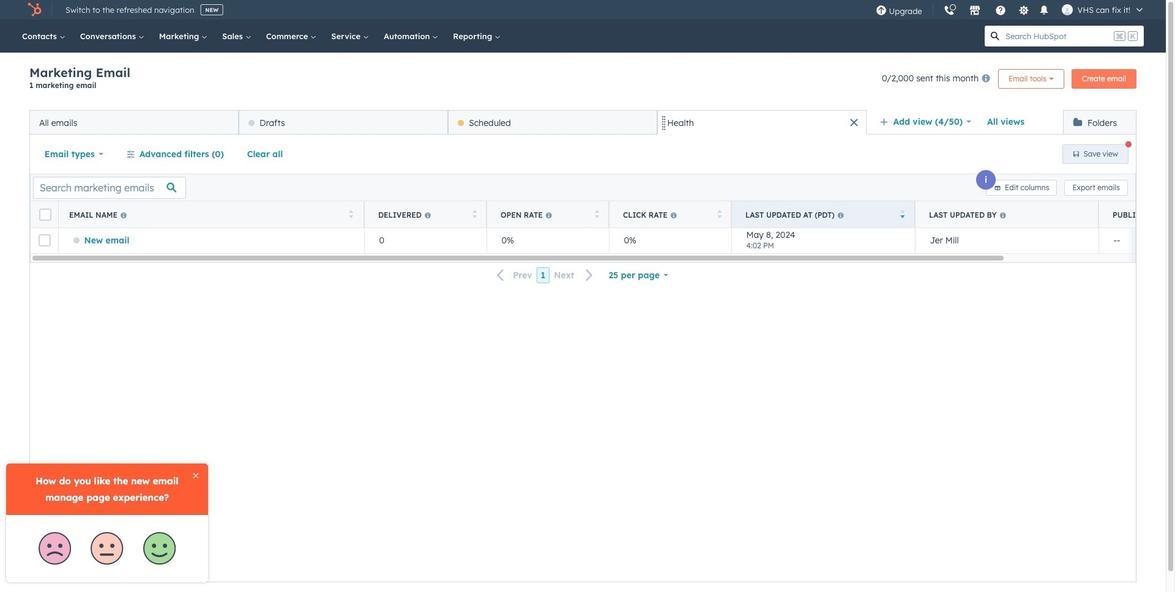 Task type: locate. For each thing, give the bounding box(es) containing it.
press to sort. image
[[473, 210, 477, 218], [595, 210, 600, 218], [717, 210, 722, 218]]

2 press to sort. image from the left
[[595, 210, 600, 218]]

0 horizontal spatial press to sort. image
[[473, 210, 477, 218]]

1 horizontal spatial press to sort. image
[[595, 210, 600, 218]]

3 press to sort. image from the left
[[717, 210, 722, 218]]

column header
[[916, 201, 1100, 228]]

press to sort. element
[[349, 210, 354, 220], [473, 210, 477, 220], [595, 210, 600, 220], [717, 210, 722, 220]]

descending sort. press to sort ascending. element
[[901, 210, 905, 220]]

2 press to sort. element from the left
[[473, 210, 477, 220]]

2 horizontal spatial press to sort. image
[[717, 210, 722, 218]]

marketplaces image
[[970, 6, 981, 17]]

descending sort. press to sort ascending. image
[[901, 210, 905, 218]]

jer mill image
[[1062, 4, 1073, 15]]

banner
[[29, 65, 1137, 97]]

menu
[[870, 0, 1152, 21]]

pagination navigation
[[490, 267, 601, 284]]



Task type: describe. For each thing, give the bounding box(es) containing it.
Search HubSpot search field
[[1006, 26, 1112, 47]]

press to sort. image
[[349, 210, 354, 218]]

Search marketing emails search field
[[33, 177, 186, 199]]

4 press to sort. element from the left
[[717, 210, 722, 220]]

1 press to sort. image from the left
[[473, 210, 477, 218]]

1 press to sort. element from the left
[[349, 210, 354, 220]]

3 press to sort. element from the left
[[595, 210, 600, 220]]



Task type: vqa. For each thing, say whether or not it's contained in the screenshot.
Account Setup element
no



